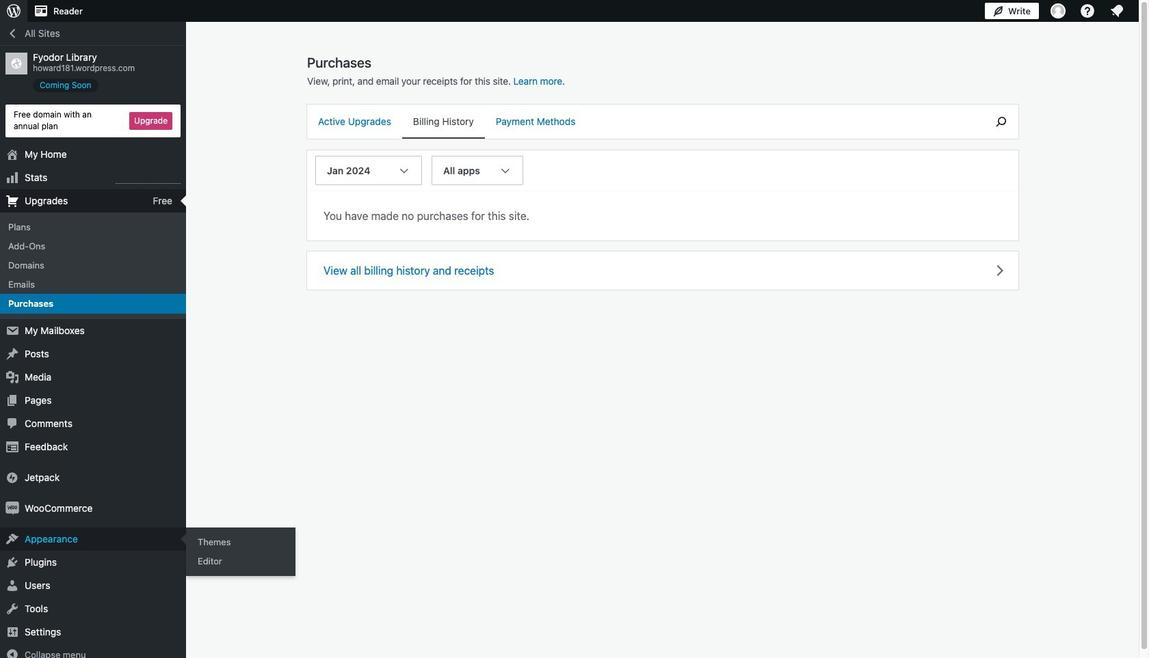 Task type: vqa. For each thing, say whether or not it's contained in the screenshot.
'search box'
yes



Task type: describe. For each thing, give the bounding box(es) containing it.
my profile image
[[1051, 3, 1066, 18]]

1 img image from the top
[[5, 471, 19, 485]]

highest hourly views 0 image
[[116, 175, 181, 184]]



Task type: locate. For each thing, give the bounding box(es) containing it.
manage your notifications image
[[1109, 3, 1126, 19]]

manage your sites image
[[5, 3, 22, 19]]

None search field
[[985, 105, 1019, 139]]

0 vertical spatial img image
[[5, 471, 19, 485]]

main content
[[307, 54, 1019, 446]]

1 vertical spatial img image
[[5, 502, 19, 516]]

img image
[[5, 471, 19, 485], [5, 502, 19, 516]]

2 img image from the top
[[5, 502, 19, 516]]

open search image
[[985, 114, 1019, 130]]

menu
[[307, 105, 978, 139]]

help image
[[1080, 3, 1096, 19]]



